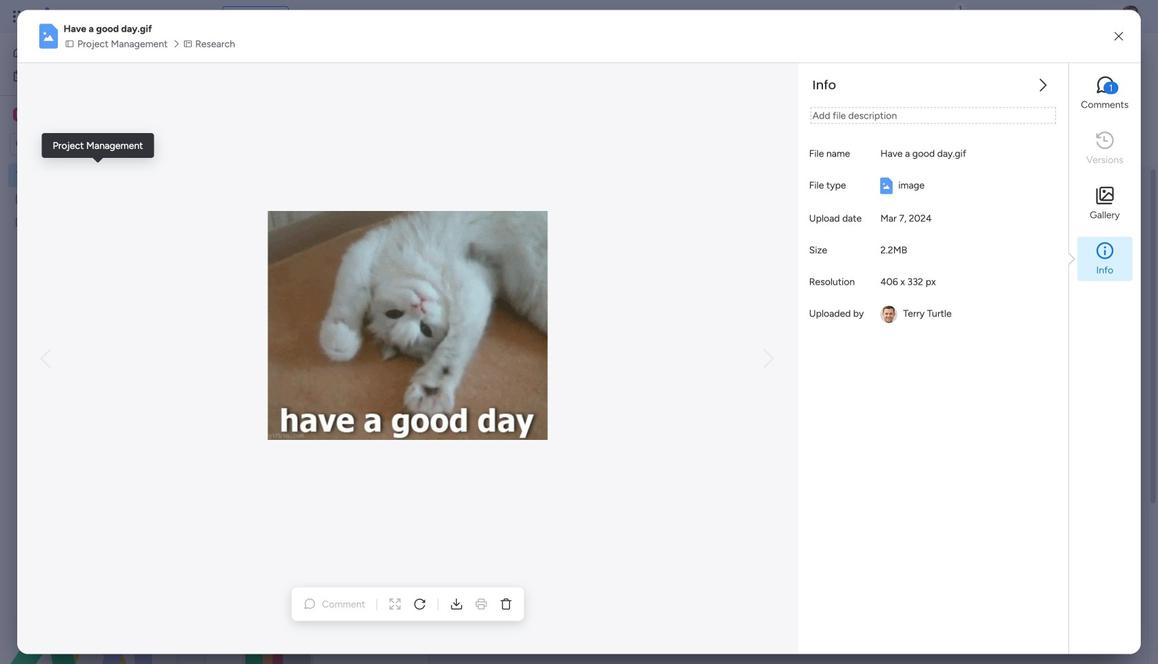 Task type: vqa. For each thing, say whether or not it's contained in the screenshot.
v2 user feedback icon
no



Task type: locate. For each thing, give the bounding box(es) containing it.
main content
[[183, 167, 1159, 664]]

remove from favorites image
[[470, 52, 484, 66]]

option
[[8, 41, 147, 63], [0, 163, 176, 166]]

lottie animation element
[[0, 525, 176, 664]]

1 image
[[955, 1, 967, 16]]

1 element
[[1104, 82, 1119, 94]]

more dots image
[[403, 588, 413, 598]]

workspace selection element
[[13, 106, 115, 124]]

terry turtle image
[[1120, 6, 1142, 28]]

option down search in workspace field
[[0, 163, 176, 166]]

terry turtle image
[[881, 306, 898, 323]]

notifications image
[[914, 10, 928, 23]]

see plans image
[[229, 9, 241, 24]]

workspace image
[[13, 107, 27, 122]]

option up workspace selection element
[[8, 41, 147, 63]]

gallery layout group
[[877, 229, 929, 252]]

None search field
[[225, 230, 350, 252]]

show board description image
[[447, 52, 463, 66]]

0 vertical spatial public board image
[[14, 192, 28, 206]]

public board image
[[14, 192, 28, 206], [14, 216, 28, 229]]

list box
[[0, 161, 176, 420]]

None field
[[206, 45, 441, 74], [226, 584, 307, 602], [206, 45, 441, 74], [226, 584, 307, 602]]

1 vertical spatial public board image
[[14, 216, 28, 229]]

Search for files search field
[[225, 230, 350, 252]]



Task type: describe. For each thing, give the bounding box(es) containing it.
search image
[[334, 235, 345, 246]]

select product image
[[12, 10, 26, 23]]

1 public board image from the top
[[14, 192, 28, 206]]

help image
[[1069, 10, 1083, 23]]

search everything image
[[1039, 10, 1053, 23]]

0 vertical spatial option
[[8, 41, 147, 63]]

update feed image
[[944, 10, 958, 23]]

2 public board image from the top
[[14, 216, 28, 229]]

lottie animation image
[[0, 525, 176, 664]]

invite members image
[[975, 10, 989, 23]]

Search in workspace field
[[29, 136, 115, 152]]

collapse board header image
[[1124, 102, 1135, 113]]

monday marketplace image
[[1005, 10, 1019, 23]]

1 vertical spatial option
[[0, 163, 176, 166]]



